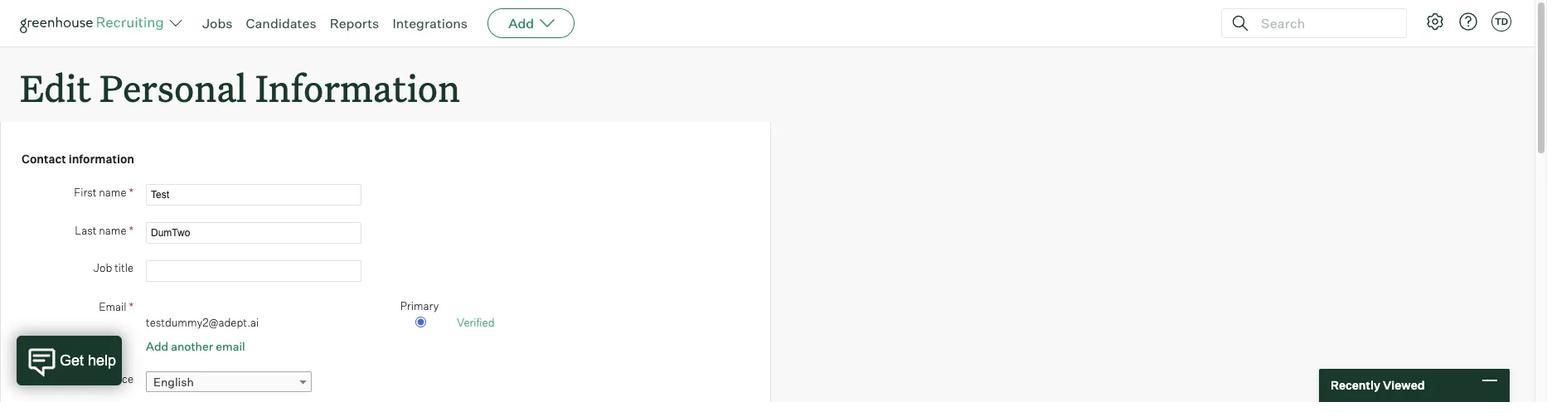 Task type: describe. For each thing, give the bounding box(es) containing it.
information
[[255, 63, 460, 112]]

* for first name *
[[129, 185, 134, 199]]

title
[[115, 261, 134, 274]]

name for first name *
[[99, 186, 127, 199]]

job title
[[94, 261, 134, 274]]

td button
[[1492, 12, 1512, 32]]

* for last name *
[[129, 223, 134, 237]]

edit
[[20, 63, 91, 112]]

last
[[75, 224, 97, 237]]

candidates link
[[246, 15, 317, 32]]

first name *
[[74, 185, 134, 199]]

contact
[[22, 152, 66, 166]]

td
[[1495, 16, 1509, 27]]

recently
[[1331, 378, 1381, 392]]

Job title text field
[[146, 260, 362, 282]]

jobs link
[[202, 15, 233, 32]]

english
[[153, 375, 194, 389]]

information
[[69, 152, 134, 166]]

another
[[171, 339, 213, 353]]

candidates
[[246, 15, 317, 32]]

email
[[99, 300, 127, 313]]

email
[[216, 339, 245, 353]]

Search text field
[[1257, 11, 1392, 35]]

integrations
[[393, 15, 468, 32]]

edit personal information
[[20, 63, 460, 112]]

viewed
[[1383, 378, 1425, 392]]

email *
[[99, 299, 134, 313]]

language
[[28, 373, 78, 386]]

integrations link
[[393, 15, 468, 32]]

add button
[[488, 8, 575, 38]]



Task type: locate. For each thing, give the bounding box(es) containing it.
testdummy2@adept.ai
[[146, 316, 259, 329]]

add
[[509, 15, 534, 32], [146, 339, 169, 353]]

english link
[[146, 372, 312, 392]]

reports
[[330, 15, 379, 32]]

reports link
[[330, 15, 379, 32]]

recently viewed
[[1331, 378, 1425, 392]]

* up title
[[129, 223, 134, 237]]

2 name from the top
[[99, 224, 127, 237]]

first
[[74, 186, 97, 199]]

* down information
[[129, 185, 134, 199]]

2 vertical spatial *
[[129, 299, 134, 313]]

1 vertical spatial *
[[129, 223, 134, 237]]

1 horizontal spatial add
[[509, 15, 534, 32]]

1 vertical spatial add
[[146, 339, 169, 353]]

0 vertical spatial add
[[509, 15, 534, 32]]

jobs
[[202, 15, 233, 32]]

3 * from the top
[[129, 299, 134, 313]]

0 vertical spatial name
[[99, 186, 127, 199]]

primary
[[400, 299, 439, 312]]

None text field
[[146, 184, 362, 205], [146, 222, 362, 244], [146, 184, 362, 205], [146, 222, 362, 244]]

1 name from the top
[[99, 186, 127, 199]]

1 * from the top
[[129, 185, 134, 199]]

name inside 'first name *'
[[99, 186, 127, 199]]

0 vertical spatial *
[[129, 185, 134, 199]]

1 vertical spatial name
[[99, 224, 127, 237]]

verified
[[457, 316, 495, 329]]

add inside popup button
[[509, 15, 534, 32]]

name
[[99, 186, 127, 199], [99, 224, 127, 237]]

0 horizontal spatial add
[[146, 339, 169, 353]]

2 * from the top
[[129, 223, 134, 237]]

add for add another email
[[146, 339, 169, 353]]

preference
[[80, 373, 134, 386]]

add another email
[[146, 339, 245, 353]]

name right 'first'
[[99, 186, 127, 199]]

None radio
[[415, 317, 426, 328]]

name right last
[[99, 224, 127, 237]]

*
[[129, 185, 134, 199], [129, 223, 134, 237], [129, 299, 134, 313]]

contact information
[[22, 152, 134, 166]]

greenhouse recruiting image
[[20, 13, 169, 33]]

add another email link
[[146, 339, 245, 353]]

configure image
[[1426, 12, 1446, 32]]

language preference
[[28, 373, 134, 386]]

job
[[94, 261, 112, 274]]

personal
[[100, 63, 247, 112]]

* right email
[[129, 299, 134, 313]]

name inside last name *
[[99, 224, 127, 237]]

name for last name *
[[99, 224, 127, 237]]

add for add
[[509, 15, 534, 32]]

last name *
[[75, 223, 134, 237]]

td button
[[1489, 8, 1515, 35]]



Task type: vqa. For each thing, say whether or not it's contained in the screenshot.
list box
no



